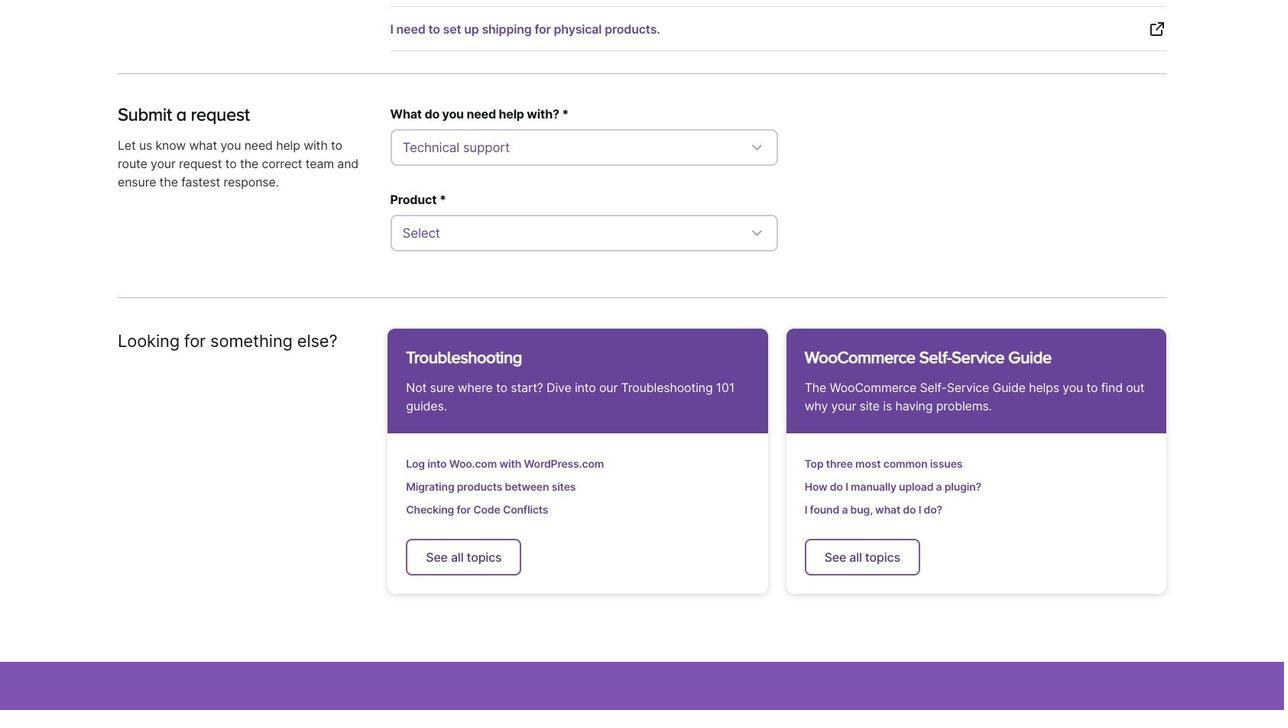 Task type: vqa. For each thing, say whether or not it's contained in the screenshot.
1st field from the top of the page
yes



Task type: locate. For each thing, give the bounding box(es) containing it.
0 vertical spatial none field
[[390, 129, 778, 166]]

1 none field from the top
[[390, 129, 778, 166]]

None field
[[390, 129, 778, 166], [390, 215, 778, 251]]

1 vertical spatial none field
[[390, 215, 778, 251]]

none field angle down
[[390, 129, 778, 166]]

angle down image
[[748, 138, 766, 157]]

angle down image
[[748, 224, 766, 242]]

2 none field from the top
[[390, 215, 778, 251]]



